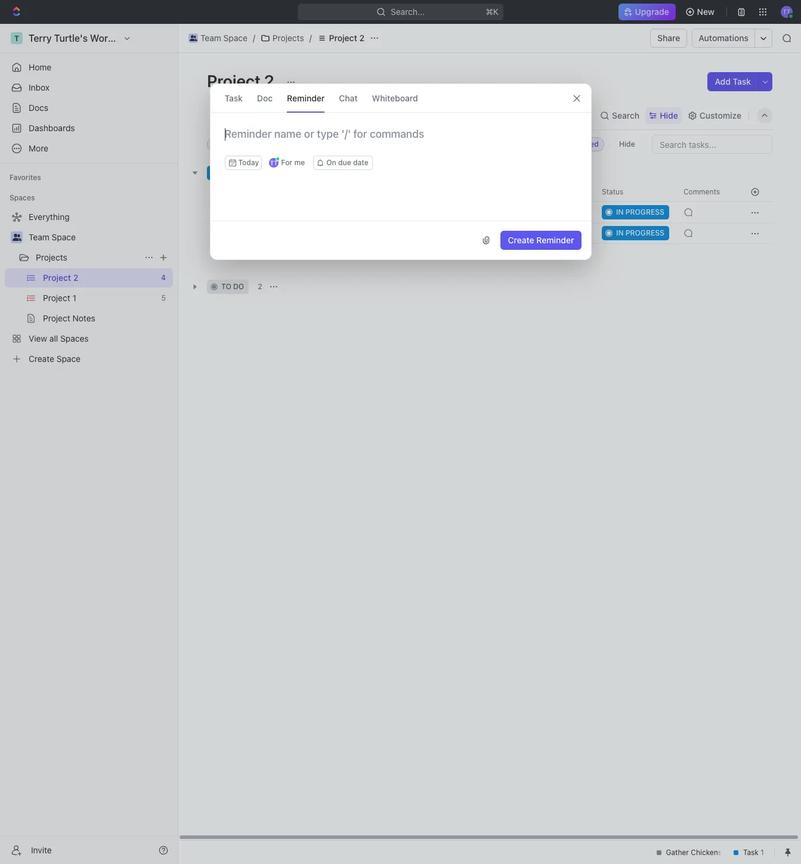 Task type: describe. For each thing, give the bounding box(es) containing it.
on
[[326, 158, 336, 167]]

search...
[[391, 7, 425, 17]]

upgrade
[[636, 7, 670, 17]]

⌘k
[[486, 7, 499, 17]]

add for bottom add task button
[[240, 249, 256, 259]]

tree inside sidebar navigation
[[5, 208, 173, 369]]

0 horizontal spatial add task
[[240, 249, 276, 259]]

home
[[29, 62, 51, 72]]

doc button
[[257, 84, 273, 112]]

0 vertical spatial projects
[[273, 33, 304, 43]]

upgrade link
[[619, 4, 676, 20]]

today button
[[225, 156, 262, 170]]

table link
[[360, 107, 383, 124]]

1 horizontal spatial add task
[[320, 168, 352, 177]]

doc
[[257, 93, 273, 103]]

dialog containing task
[[210, 84, 591, 260]]

1 vertical spatial projects link
[[36, 248, 140, 267]]

automations button
[[693, 29, 755, 47]]

to do
[[221, 282, 244, 291]]

user group image
[[190, 35, 197, 41]]

chat button
[[339, 84, 358, 112]]

new
[[697, 7, 715, 17]]

1 vertical spatial project
[[207, 71, 261, 91]]

calendar link
[[302, 107, 340, 124]]

invite
[[31, 845, 52, 855]]

Reminder na﻿me or type '/' for commands text field
[[210, 127, 591, 156]]

list link
[[266, 107, 282, 124]]

2 horizontal spatial add task
[[715, 76, 751, 86]]

automations
[[699, 33, 749, 43]]

date
[[353, 158, 368, 167]]

hide button
[[614, 137, 640, 152]]

hide inside dropdown button
[[660, 110, 678, 120]]

dashboards link
[[5, 119, 173, 138]]

0 vertical spatial project 2
[[329, 33, 364, 43]]

hide button
[[646, 107, 682, 124]]

2 / from the left
[[309, 33, 312, 43]]

docs link
[[5, 98, 173, 118]]

for me
[[281, 158, 305, 167]]

1 vertical spatial add
[[320, 168, 334, 177]]

1 horizontal spatial team
[[200, 33, 221, 43]]

1 horizontal spatial add task button
[[306, 166, 357, 180]]

on due date
[[326, 158, 368, 167]]

favorites button
[[5, 171, 46, 185]]

do
[[233, 282, 244, 291]]

task button
[[225, 84, 243, 112]]

due
[[338, 158, 351, 167]]

in progress
[[221, 168, 270, 177]]

spaces
[[10, 193, 35, 202]]

1 horizontal spatial team space link
[[186, 31, 250, 45]]

share
[[657, 33, 680, 43]]

today
[[238, 158, 259, 167]]

docs
[[29, 103, 48, 113]]

on due date button
[[313, 156, 373, 170]]

create reminder
[[508, 235, 574, 245]]



Task type: locate. For each thing, give the bounding box(es) containing it.
hide inside button
[[619, 140, 635, 149]]

projects
[[273, 33, 304, 43], [36, 252, 67, 262]]

team
[[200, 33, 221, 43], [29, 232, 49, 242]]

add up do
[[240, 249, 256, 259]]

add task button
[[708, 72, 758, 91], [306, 166, 357, 180], [235, 247, 280, 261]]

home link
[[5, 58, 173, 77]]

task
[[733, 76, 751, 86], [225, 93, 243, 103], [336, 168, 352, 177], [258, 249, 276, 259]]

1 horizontal spatial project 2
[[329, 33, 364, 43]]

search button
[[597, 107, 643, 124]]

0 vertical spatial projects link
[[258, 31, 307, 45]]

table
[[362, 110, 383, 120]]

2
[[359, 33, 364, 43], [264, 71, 274, 91], [283, 168, 288, 177], [258, 282, 262, 291]]

1 vertical spatial space
[[52, 232, 76, 242]]

0 vertical spatial team space
[[200, 33, 247, 43]]

gantt link
[[403, 107, 427, 124]]

inbox link
[[5, 78, 173, 97]]

2 horizontal spatial add
[[715, 76, 731, 86]]

project 2 link
[[314, 31, 367, 45]]

projects link
[[258, 31, 307, 45], [36, 248, 140, 267]]

space inside sidebar navigation
[[52, 232, 76, 242]]

team space inside sidebar navigation
[[29, 232, 76, 242]]

add task
[[715, 76, 751, 86], [320, 168, 352, 177], [240, 249, 276, 259]]

0 horizontal spatial add task button
[[235, 247, 280, 261]]

/
[[253, 33, 255, 43], [309, 33, 312, 43]]

space
[[223, 33, 247, 43], [52, 232, 76, 242]]

in
[[221, 168, 229, 177]]

reminder right create
[[536, 235, 574, 245]]

team inside sidebar navigation
[[29, 232, 49, 242]]

team right user group icon
[[200, 33, 221, 43]]

team right user group image
[[29, 232, 49, 242]]

tree
[[5, 208, 173, 369]]

2 vertical spatial add
[[240, 249, 256, 259]]

0 horizontal spatial hide
[[619, 140, 635, 149]]

0 horizontal spatial /
[[253, 33, 255, 43]]

progress
[[231, 168, 270, 177]]

board
[[223, 110, 246, 120]]

user group image
[[12, 234, 21, 241]]

projects inside sidebar navigation
[[36, 252, 67, 262]]

2 vertical spatial add task button
[[235, 247, 280, 261]]

for
[[281, 158, 292, 167]]

1 horizontal spatial team space
[[200, 33, 247, 43]]

team space
[[200, 33, 247, 43], [29, 232, 76, 242]]

space right user group image
[[52, 232, 76, 242]]

share button
[[650, 29, 687, 48]]

Search tasks... text field
[[653, 135, 772, 153]]

gantt
[[405, 110, 427, 120]]

1 vertical spatial team space link
[[29, 228, 171, 247]]

space right user group icon
[[223, 33, 247, 43]]

chat
[[339, 93, 358, 103]]

0 horizontal spatial projects link
[[36, 248, 140, 267]]

1 horizontal spatial projects
[[273, 33, 304, 43]]

0 horizontal spatial reminder
[[287, 93, 325, 103]]

reminder inside create reminder button
[[536, 235, 574, 245]]

1 vertical spatial hide
[[619, 140, 635, 149]]

add up customize
[[715, 76, 731, 86]]

favorites
[[10, 173, 41, 182]]

1 horizontal spatial projects link
[[258, 31, 307, 45]]

list
[[268, 110, 282, 120]]

customize button
[[684, 107, 745, 124]]

reminder
[[287, 93, 325, 103], [536, 235, 574, 245]]

add for the topmost add task button
[[715, 76, 731, 86]]

1 horizontal spatial project
[[329, 33, 357, 43]]

create
[[508, 235, 534, 245]]

1 horizontal spatial space
[[223, 33, 247, 43]]

add task up customize
[[715, 76, 751, 86]]

me
[[294, 158, 305, 167]]

hide down search
[[619, 140, 635, 149]]

0 horizontal spatial project 2
[[207, 71, 278, 91]]

project 2
[[329, 33, 364, 43], [207, 71, 278, 91]]

1 / from the left
[[253, 33, 255, 43]]

0 horizontal spatial space
[[52, 232, 76, 242]]

sidebar navigation
[[0, 24, 178, 864]]

0 vertical spatial hide
[[660, 110, 678, 120]]

1 horizontal spatial hide
[[660, 110, 678, 120]]

1 vertical spatial reminder
[[536, 235, 574, 245]]

0 vertical spatial reminder
[[287, 93, 325, 103]]

add
[[715, 76, 731, 86], [320, 168, 334, 177], [240, 249, 256, 259]]

0 horizontal spatial project
[[207, 71, 261, 91]]

inbox
[[29, 82, 50, 92]]

0 vertical spatial project
[[329, 33, 357, 43]]

new button
[[680, 2, 722, 21]]

1 vertical spatial add task
[[320, 168, 352, 177]]

1 vertical spatial projects
[[36, 252, 67, 262]]

calendar
[[304, 110, 340, 120]]

create reminder button
[[501, 231, 581, 250]]

team space right user group image
[[29, 232, 76, 242]]

hide right search
[[660, 110, 678, 120]]

project
[[329, 33, 357, 43], [207, 71, 261, 91]]

whiteboard
[[372, 93, 418, 103]]

team space link
[[186, 31, 250, 45], [29, 228, 171, 247]]

reminder up calendar link
[[287, 93, 325, 103]]

0 horizontal spatial team
[[29, 232, 49, 242]]

add task up do
[[240, 249, 276, 259]]

0 horizontal spatial projects
[[36, 252, 67, 262]]

1 vertical spatial project 2
[[207, 71, 278, 91]]

1 vertical spatial team
[[29, 232, 49, 242]]

0 vertical spatial space
[[223, 33, 247, 43]]

1 horizontal spatial reminder
[[536, 235, 574, 245]]

0 vertical spatial team
[[200, 33, 221, 43]]

1 horizontal spatial /
[[309, 33, 312, 43]]

board link
[[220, 107, 246, 124]]

hide
[[660, 110, 678, 120], [619, 140, 635, 149]]

search
[[612, 110, 640, 120]]

0 vertical spatial add task
[[715, 76, 751, 86]]

0 vertical spatial add
[[715, 76, 731, 86]]

add task down 'on'
[[320, 168, 352, 177]]

tree containing team space
[[5, 208, 173, 369]]

whiteboard button
[[372, 84, 418, 112]]

tt
[[270, 159, 278, 166]]

0 vertical spatial add task button
[[708, 72, 758, 91]]

2 vertical spatial add task
[[240, 249, 276, 259]]

team space right user group icon
[[200, 33, 247, 43]]

1 horizontal spatial add
[[320, 168, 334, 177]]

customize
[[700, 110, 741, 120]]

to
[[221, 282, 231, 291]]

0 vertical spatial team space link
[[186, 31, 250, 45]]

0 horizontal spatial team space link
[[29, 228, 171, 247]]

1 vertical spatial team space
[[29, 232, 76, 242]]

2 horizontal spatial add task button
[[708, 72, 758, 91]]

reminder button
[[287, 84, 325, 112]]

dashboards
[[29, 123, 75, 133]]

0 horizontal spatial team space
[[29, 232, 76, 242]]

dialog
[[210, 84, 591, 260]]

add down 'on'
[[320, 168, 334, 177]]

1 vertical spatial add task button
[[306, 166, 357, 180]]

0 horizontal spatial add
[[240, 249, 256, 259]]



Task type: vqa. For each thing, say whether or not it's contained in the screenshot.
the Share button
yes



